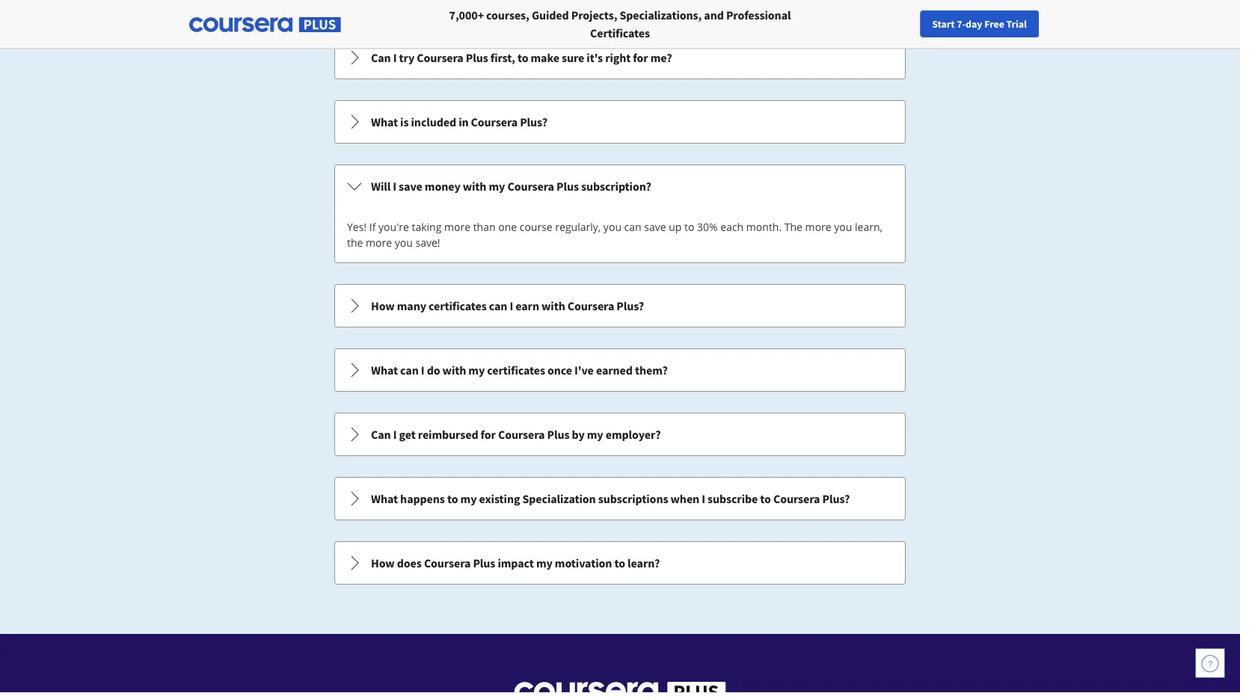 Task type: vqa. For each thing, say whether or not it's contained in the screenshot.
On to the left
no



Task type: describe. For each thing, give the bounding box(es) containing it.
free
[[985, 17, 1005, 31]]

you're
[[379, 220, 409, 234]]

1 vertical spatial plus?
[[617, 299, 644, 314]]

what can i do with my certificates once i've earned them?
[[371, 363, 668, 378]]

0 horizontal spatial you
[[395, 236, 413, 250]]

coursera inside dropdown button
[[417, 50, 464, 65]]

1 horizontal spatial certificates
[[487, 363, 545, 378]]

7,000+ courses, guided projects, specializations, and professional certificates
[[449, 7, 791, 40]]

how for how does coursera plus impact my motivation to learn?
[[371, 556, 395, 571]]

up
[[669, 220, 682, 234]]

plus inside dropdown button
[[473, 556, 496, 571]]

than
[[473, 220, 496, 234]]

certificates
[[591, 25, 650, 40]]

1 vertical spatial coursera plus image
[[514, 683, 726, 694]]

subscribe
[[708, 492, 758, 507]]

how does coursera plus impact my motivation to learn?
[[371, 556, 660, 571]]

i've
[[575, 363, 594, 378]]

reimbursed
[[418, 427, 479, 442]]

does
[[397, 556, 422, 571]]

find your new career
[[922, 17, 1016, 31]]

when
[[671, 492, 700, 507]]

try
[[399, 50, 415, 65]]

start
[[933, 17, 955, 31]]

1 vertical spatial with
[[542, 299, 566, 314]]

motivation
[[555, 556, 612, 571]]

career
[[987, 17, 1016, 31]]

yes! if you're taking more than one course regularly, you can save up to 30% each month. the more you learn, the more you save!
[[347, 220, 883, 250]]

0 vertical spatial coursera plus image
[[189, 17, 341, 32]]

what happens to my existing specialization subscriptions when i subscribe to coursera plus?
[[371, 492, 850, 507]]

save inside dropdown button
[[399, 179, 423, 194]]

can for can i try coursera plus first, to make sure it's right for me?
[[371, 50, 391, 65]]

happens
[[400, 492, 445, 507]]

find
[[922, 17, 941, 31]]

what for what is included in coursera plus?
[[371, 114, 398, 129]]

can i get reimbursed for coursera plus by my employer? button
[[335, 414, 906, 456]]

can i try coursera plus first, to make sure it's right for me? button
[[335, 37, 906, 79]]

to inside dropdown button
[[518, 50, 529, 65]]

1 horizontal spatial more
[[444, 220, 471, 234]]

existing
[[479, 492, 520, 507]]

my inside the what happens to my existing specialization subscriptions when i subscribe to coursera plus? "dropdown button"
[[461, 492, 477, 507]]

yes!
[[347, 220, 367, 234]]

my for certificates
[[469, 363, 485, 378]]

your
[[943, 17, 963, 31]]

by
[[572, 427, 585, 442]]

list containing can i try coursera plus first, to make sure it's right for me?
[[333, 34, 908, 587]]

i left do on the bottom of page
[[421, 363, 425, 378]]

coursera left by
[[498, 427, 545, 442]]

new
[[965, 17, 985, 31]]

the
[[785, 220, 803, 234]]

guided
[[532, 7, 569, 22]]

courses,
[[486, 7, 530, 22]]

coursera inside dropdown button
[[424, 556, 471, 571]]

1 vertical spatial can
[[489, 299, 508, 314]]

get
[[399, 427, 416, 442]]

sure
[[562, 50, 585, 65]]

what for what happens to my existing specialization subscriptions when i subscribe to coursera plus?
[[371, 492, 398, 507]]

will
[[371, 179, 391, 194]]

i left get
[[393, 427, 397, 442]]

start 7-day free trial button
[[921, 10, 1039, 37]]

employer?
[[606, 427, 661, 442]]

how for how many certificates can i earn with coursera plus?
[[371, 299, 395, 314]]

day
[[966, 17, 983, 31]]

help center image
[[1202, 655, 1220, 673]]

i left earn
[[510, 299, 513, 314]]

show notifications image
[[1039, 19, 1057, 37]]

each
[[721, 220, 744, 234]]

what is included in coursera plus? button
[[335, 101, 906, 143]]

trial
[[1007, 17, 1027, 31]]

if
[[370, 220, 376, 234]]

learn?
[[628, 556, 660, 571]]



Task type: locate. For each thing, give the bounding box(es) containing it.
can left up
[[625, 220, 642, 234]]

how left the many
[[371, 299, 395, 314]]

more
[[444, 220, 471, 234], [806, 220, 832, 234], [366, 236, 392, 250]]

2 horizontal spatial more
[[806, 220, 832, 234]]

how many certificates can i earn with coursera plus? button
[[335, 285, 906, 327]]

how inside dropdown button
[[371, 299, 395, 314]]

plus left first,
[[466, 50, 488, 65]]

money
[[425, 179, 461, 194]]

what left is
[[371, 114, 398, 129]]

regularly,
[[556, 220, 601, 234]]

save
[[399, 179, 423, 194], [645, 220, 667, 234]]

you right the regularly,
[[604, 220, 622, 234]]

for inside dropdown button
[[633, 50, 649, 65]]

plus left by
[[547, 427, 570, 442]]

plus? inside "dropdown button"
[[823, 492, 850, 507]]

more down if
[[366, 236, 392, 250]]

will i save money with my coursera plus subscription? button
[[335, 165, 906, 207]]

i inside "dropdown button"
[[702, 492, 706, 507]]

0 horizontal spatial plus?
[[520, 114, 548, 129]]

my right do on the bottom of page
[[469, 363, 485, 378]]

with for coursera
[[463, 179, 487, 194]]

how many certificates can i earn with coursera plus?
[[371, 299, 644, 314]]

coursera
[[417, 50, 464, 65], [471, 114, 518, 129], [508, 179, 554, 194], [568, 299, 615, 314], [498, 427, 545, 442], [774, 492, 820, 507], [424, 556, 471, 571]]

it's
[[587, 50, 603, 65]]

1 horizontal spatial save
[[645, 220, 667, 234]]

to right up
[[685, 220, 695, 234]]

what is included in coursera plus?
[[371, 114, 548, 129]]

None search field
[[206, 9, 565, 39]]

0 horizontal spatial more
[[366, 236, 392, 250]]

can for can i get reimbursed for coursera plus by my employer?
[[371, 427, 391, 442]]

for right the reimbursed
[[481, 427, 496, 442]]

more right the
[[806, 220, 832, 234]]

coursera inside "dropdown button"
[[774, 492, 820, 507]]

certificates
[[429, 299, 487, 314], [487, 363, 545, 378]]

1 horizontal spatial you
[[604, 220, 622, 234]]

1 can from the top
[[371, 50, 391, 65]]

0 vertical spatial plus?
[[520, 114, 548, 129]]

plus
[[466, 50, 488, 65], [557, 179, 579, 194], [547, 427, 570, 442], [473, 556, 496, 571]]

to right first,
[[518, 50, 529, 65]]

coursera up the course at left top
[[508, 179, 554, 194]]

month.
[[747, 220, 782, 234]]

what inside "dropdown button"
[[371, 492, 398, 507]]

plus left impact
[[473, 556, 496, 571]]

specialization
[[523, 492, 596, 507]]

save right 'will'
[[399, 179, 423, 194]]

0 horizontal spatial save
[[399, 179, 423, 194]]

0 vertical spatial can
[[371, 50, 391, 65]]

and
[[704, 7, 724, 22]]

is
[[400, 114, 409, 129]]

can inside yes! if you're taking more than one course regularly, you can save up to 30% each month. the more you learn, the more you save!
[[625, 220, 642, 234]]

certificates left once
[[487, 363, 545, 378]]

professional
[[727, 7, 791, 22]]

impact
[[498, 556, 534, 571]]

1 vertical spatial for
[[481, 427, 496, 442]]

first,
[[491, 50, 515, 65]]

list
[[333, 34, 908, 587]]

you left learn,
[[835, 220, 853, 234]]

1 what from the top
[[371, 114, 398, 129]]

2 can from the top
[[371, 427, 391, 442]]

projects,
[[572, 7, 618, 22]]

coursera plus image
[[189, 17, 341, 32], [514, 683, 726, 694]]

2 what from the top
[[371, 363, 398, 378]]

plus?
[[520, 114, 548, 129], [617, 299, 644, 314], [823, 492, 850, 507]]

what left do on the bottom of page
[[371, 363, 398, 378]]

2 how from the top
[[371, 556, 395, 571]]

1 vertical spatial certificates
[[487, 363, 545, 378]]

2 vertical spatial plus?
[[823, 492, 850, 507]]

taking
[[412, 220, 442, 234]]

i right when
[[702, 492, 706, 507]]

me?
[[651, 50, 672, 65]]

0 horizontal spatial for
[[481, 427, 496, 442]]

0 horizontal spatial certificates
[[429, 299, 487, 314]]

can inside dropdown button
[[371, 427, 391, 442]]

my inside the can i get reimbursed for coursera plus by my employer? dropdown button
[[587, 427, 604, 442]]

0 horizontal spatial coursera plus image
[[189, 17, 341, 32]]

3 what from the top
[[371, 492, 398, 507]]

i inside dropdown button
[[393, 50, 397, 65]]

1 vertical spatial what
[[371, 363, 398, 378]]

with for certificates
[[443, 363, 466, 378]]

how does coursera plus impact my motivation to learn? button
[[335, 543, 906, 584]]

for left me?
[[633, 50, 649, 65]]

0 vertical spatial how
[[371, 299, 395, 314]]

can left do on the bottom of page
[[400, 363, 419, 378]]

many
[[397, 299, 427, 314]]

my inside what can i do with my certificates once i've earned them? dropdown button
[[469, 363, 485, 378]]

subscriptions
[[598, 492, 669, 507]]

1 vertical spatial can
[[371, 427, 391, 442]]

1 horizontal spatial plus?
[[617, 299, 644, 314]]

can
[[625, 220, 642, 234], [489, 299, 508, 314], [400, 363, 419, 378]]

with
[[463, 179, 487, 194], [542, 299, 566, 314], [443, 363, 466, 378]]

to right 'subscribe'
[[761, 492, 771, 507]]

to inside yes! if you're taking more than one course regularly, you can save up to 30% each month. the more you learn, the more you save!
[[685, 220, 695, 234]]

0 vertical spatial save
[[399, 179, 423, 194]]

to right happens
[[447, 492, 458, 507]]

will i save money with my coursera plus subscription?
[[371, 179, 652, 194]]

my right by
[[587, 427, 604, 442]]

earn
[[516, 299, 540, 314]]

i left try
[[393, 50, 397, 65]]

save left up
[[645, 220, 667, 234]]

7,000+
[[449, 7, 484, 22]]

right
[[606, 50, 631, 65]]

plus inside dropdown button
[[466, 50, 488, 65]]

2 horizontal spatial you
[[835, 220, 853, 234]]

you down you're
[[395, 236, 413, 250]]

my
[[489, 179, 505, 194], [469, 363, 485, 378], [587, 427, 604, 442], [461, 492, 477, 507], [536, 556, 553, 571]]

can left get
[[371, 427, 391, 442]]

can left earn
[[489, 299, 508, 314]]

how left does on the bottom left of page
[[371, 556, 395, 571]]

what for what can i do with my certificates once i've earned them?
[[371, 363, 398, 378]]

what can i do with my certificates once i've earned them? button
[[335, 349, 906, 391]]

save!
[[416, 236, 440, 250]]

can left try
[[371, 50, 391, 65]]

i
[[393, 50, 397, 65], [393, 179, 397, 194], [510, 299, 513, 314], [421, 363, 425, 378], [393, 427, 397, 442], [702, 492, 706, 507]]

earned
[[596, 363, 633, 378]]

2 horizontal spatial can
[[625, 220, 642, 234]]

what
[[371, 114, 398, 129], [371, 363, 398, 378], [371, 492, 398, 507]]

my right impact
[[536, 556, 553, 571]]

find your new career link
[[914, 15, 1023, 34]]

to inside dropdown button
[[615, 556, 626, 571]]

start 7-day free trial
[[933, 17, 1027, 31]]

once
[[548, 363, 572, 378]]

1 vertical spatial save
[[645, 220, 667, 234]]

with right money
[[463, 179, 487, 194]]

to left the learn?
[[615, 556, 626, 571]]

learn,
[[855, 220, 883, 234]]

what left happens
[[371, 492, 398, 507]]

what happens to my existing specialization subscriptions when i subscribe to coursera plus? button
[[335, 478, 906, 520]]

with right earn
[[542, 299, 566, 314]]

for
[[633, 50, 649, 65], [481, 427, 496, 442]]

30%
[[698, 220, 718, 234]]

0 horizontal spatial can
[[400, 363, 419, 378]]

i right 'will'
[[393, 179, 397, 194]]

0 vertical spatial can
[[625, 220, 642, 234]]

0 vertical spatial with
[[463, 179, 487, 194]]

make
[[531, 50, 560, 65]]

certificates right the many
[[429, 299, 487, 314]]

can inside dropdown button
[[371, 50, 391, 65]]

included
[[411, 114, 457, 129]]

course
[[520, 220, 553, 234]]

coursera right earn
[[568, 299, 615, 314]]

can i get reimbursed for coursera plus by my employer?
[[371, 427, 661, 442]]

can
[[371, 50, 391, 65], [371, 427, 391, 442]]

with right do on the bottom of page
[[443, 363, 466, 378]]

for inside dropdown button
[[481, 427, 496, 442]]

2 horizontal spatial plus?
[[823, 492, 850, 507]]

more left than
[[444, 220, 471, 234]]

subscription?
[[581, 179, 652, 194]]

my left existing
[[461, 492, 477, 507]]

1 horizontal spatial coursera plus image
[[514, 683, 726, 694]]

0 vertical spatial certificates
[[429, 299, 487, 314]]

my for coursera
[[489, 179, 505, 194]]

0 vertical spatial for
[[633, 50, 649, 65]]

1 horizontal spatial for
[[633, 50, 649, 65]]

1 how from the top
[[371, 299, 395, 314]]

my inside will i save money with my coursera plus subscription? dropdown button
[[489, 179, 505, 194]]

7-
[[957, 17, 966, 31]]

2 vertical spatial can
[[400, 363, 419, 378]]

specializations,
[[620, 7, 702, 22]]

1 horizontal spatial can
[[489, 299, 508, 314]]

coursera right in
[[471, 114, 518, 129]]

plus up the regularly,
[[557, 179, 579, 194]]

them?
[[635, 363, 668, 378]]

my inside 'how does coursera plus impact my motivation to learn?' dropdown button
[[536, 556, 553, 571]]

2 vertical spatial what
[[371, 492, 398, 507]]

do
[[427, 363, 440, 378]]

the
[[347, 236, 363, 250]]

coursera right does on the bottom left of page
[[424, 556, 471, 571]]

how inside dropdown button
[[371, 556, 395, 571]]

my up one
[[489, 179, 505, 194]]

how
[[371, 299, 395, 314], [371, 556, 395, 571]]

in
[[459, 114, 469, 129]]

2 vertical spatial with
[[443, 363, 466, 378]]

1 vertical spatial how
[[371, 556, 395, 571]]

my for motivation
[[536, 556, 553, 571]]

save inside yes! if you're taking more than one course regularly, you can save up to 30% each month. the more you learn, the more you save!
[[645, 220, 667, 234]]

one
[[499, 220, 517, 234]]

coursera right 'subscribe'
[[774, 492, 820, 507]]

0 vertical spatial what
[[371, 114, 398, 129]]

can i try coursera plus first, to make sure it's right for me?
[[371, 50, 672, 65]]

coursera right try
[[417, 50, 464, 65]]



